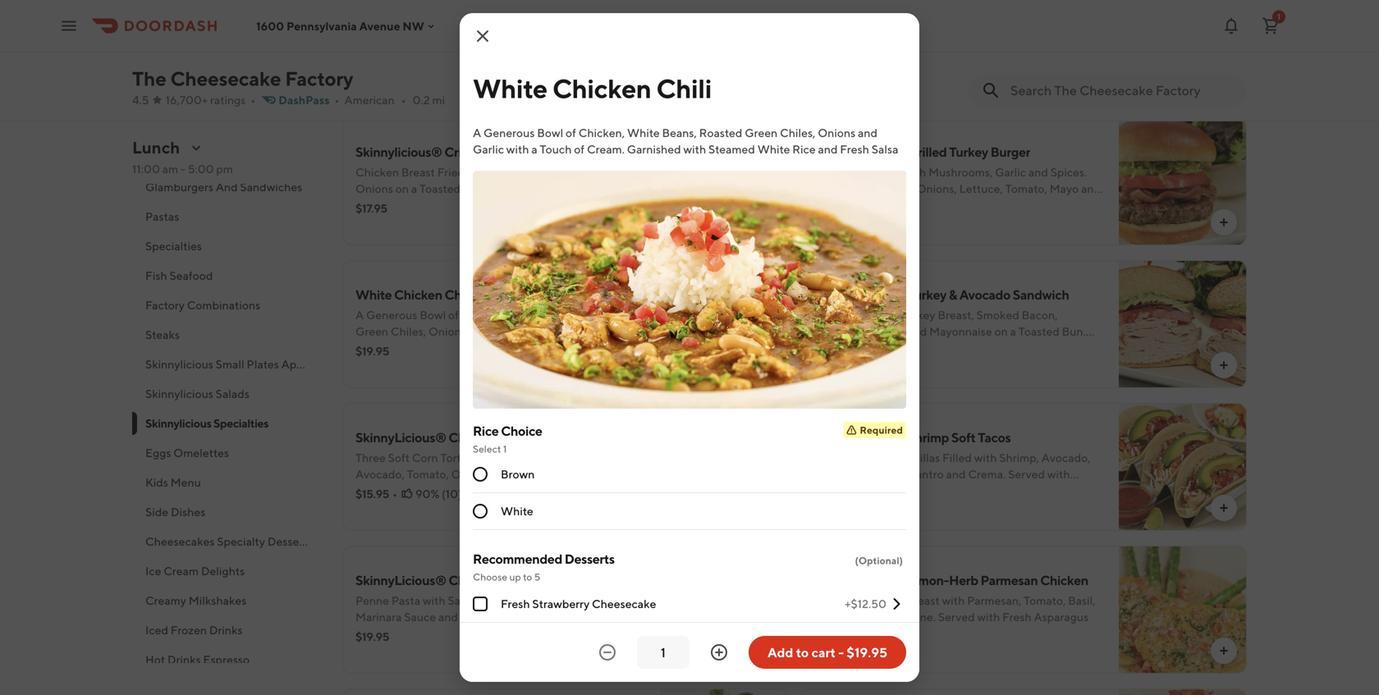 Task type: vqa. For each thing, say whether or not it's contained in the screenshot.
THE "PARMESAN,"
yes



Task type: describe. For each thing, give the bounding box(es) containing it.
0 horizontal spatial cheesecake
[[170, 67, 281, 90]]

select
[[473, 443, 501, 455]]

white chicken chili
[[473, 73, 712, 104]]

tomato, inside the skinnylicious® shrimp soft tacos three soft corn tortillas filled with shrimp, avocado, tomato, onions, cilantro and crema. served with escabeche vegetable salad
[[814, 468, 856, 481]]

tomato
[[866, 325, 905, 338]]

$17.95 for skinnylicious® grilled turkey burger
[[814, 202, 846, 215]]

onions inside skinnylicious® crispy chicken sandwich with spicy sriracha mayo chicken breast fried crisp with lettuce, pickles and onions on a toasted bun. served with a green salad $17.95
[[356, 182, 393, 195]]

asparagus
[[1034, 610, 1089, 624]]

soft up $15.95 •
[[388, 451, 410, 465]]

white chicken chili a generous bowl of chicken, white beans, roasted green chiles, onions and garlic with a touch of cream. garnished with steamed white rice and fresh salsa
[[356, 287, 642, 355]]

filled for chicken
[[484, 451, 513, 465]]

glamburgers and sandwiches button
[[132, 172, 323, 202]]

steamed inside a generous bowl of chicken, white beans, roasted green chiles, onions and garlic with a touch of cream. garnished with steamed white rice and fresh salsa
[[709, 142, 755, 156]]

green inside skinnylicious® turkey & avocado sandwich freshly roasted turkey breast, smoked bacon, avocado, tomato and mayonnaise on a toasted bun. served with a green salad
[[887, 341, 920, 355]]

1 vertical spatial specialties
[[214, 417, 269, 430]]

spices.
[[1051, 165, 1087, 179]]

salad inside skinnylicious® grilled turkey burger combined with fresh mushrooms, garlic and spices. served with grilled onions, lettuce, tomato, mayo and a green salad
[[858, 198, 887, 212]]

fish seafood
[[145, 269, 213, 282]]

and inside skinnylicious® turkey & avocado sandwich freshly roasted turkey breast, smoked bacon, avocado, tomato and mayonnaise on a toasted bun. served with a green salad
[[907, 325, 927, 338]]

avocado
[[960, 287, 1011, 303]]

small
[[216, 358, 244, 371]]

served inside skinnylicious® crispy chicken sandwich with spicy sriracha mayo chicken breast fried crisp with lettuce, pickles and onions on a toasted bun. served with a green salad $17.95
[[489, 182, 526, 195]]

creamy milkshakes button
[[132, 586, 323, 616]]

$17.95 for skinnylicious® turkey & avocado sandwich
[[814, 344, 846, 358]]

pickles inside skinnylicious® crispy chicken sandwich with spicy sriracha mayo chicken breast fried crisp with lettuce, pickles and onions on a toasted bun. served with a green salad $17.95
[[568, 165, 605, 179]]

fresh inside skinnylicious® lemon-herb parmesan chicken sauteed chicken breast with parmesan, tomato, basil, garlic and white wine. served with fresh asparagus
[[1003, 610, 1032, 624]]

and inside 'impossible® burger a delicious plant-based burger with lettuce, tomato, pickles, onion and mayonnaise on a toasted bun. served with a green salad'
[[433, 39, 452, 53]]

white chicken chili image
[[660, 260, 788, 388]]

vegetable inside skinnylicious® chicken soft tacos three soft corn tortillas filled with spicy chicken, avocado, tomato, onions, cilantro and crema. served with escabeche vegetable salad
[[440, 484, 494, 498]]

and inside skinnylicious® lemon-herb parmesan chicken sauteed chicken breast with parmesan, tomato, basil, garlic and white wine. served with fresh asparagus
[[848, 610, 868, 624]]

ice cream delights
[[145, 564, 245, 578]]

$18.95
[[814, 487, 848, 501]]

cilantro inside skinnylicious® chicken soft tacos three soft corn tortillas filled with spicy chicken, avocado, tomato, onions, cilantro and crema. served with escabeche vegetable salad
[[494, 468, 536, 481]]

plates
[[247, 358, 279, 371]]

Brown radio
[[473, 467, 488, 482]]

choice
[[501, 423, 542, 439]]

skinnylicious® turkey & avocado sandwich image
[[1119, 260, 1247, 388]]

spicy inside skinnylicious® chicken soft tacos three soft corn tortillas filled with spicy chicken, avocado, tomato, onions, cilantro and crema. served with escabeche vegetable salad
[[540, 451, 569, 465]]

lettuce, inside 'impossible® burger a delicious plant-based burger with lettuce, tomato, pickles, onion and mayonnaise on a toasted bun. served with a green salad'
[[547, 23, 591, 36]]

factory inside button
[[145, 298, 185, 312]]

(30)
[[441, 59, 463, 72]]

recommended desserts choose up to 5
[[473, 551, 615, 583]]

three for skinnylicious® shrimp soft tacos
[[814, 451, 845, 465]]

sauteed inside skinnylicious® lemon-herb parmesan chicken sauteed chicken breast with parmesan, tomato, basil, garlic and white wine. served with fresh asparagus
[[814, 594, 858, 608]]

ratings
[[210, 93, 246, 107]]

salad inside skinnylicious® crispy chicken sandwich with spicy sriracha mayo chicken breast fried crisp with lettuce, pickles and onions on a toasted bun. served with a green salad $17.95
[[597, 182, 626, 195]]

bowl inside white chicken chili a generous bowl of chicken, white beans, roasted green chiles, onions and garlic with a touch of cream. garnished with steamed white rice and fresh salsa
[[420, 308, 446, 322]]

three for skinnylicious® chicken soft tacos
[[356, 451, 386, 465]]

on inside 'impossible® burger a delicious plant-based burger with lettuce, tomato, pickles, onion and mayonnaise on a toasted bun. served with a green salad'
[[520, 39, 533, 53]]

garnished inside a generous bowl of chicken, white beans, roasted green chiles, onions and garlic with a touch of cream. garnished with steamed white rice and fresh salsa
[[627, 142, 681, 156]]

skinnylicious® lemon-herb parmesan chicken image
[[1119, 546, 1247, 674]]

skinnylicious® for skinnylicious® crispy chicken sandwich with spicy sriracha mayo
[[356, 144, 442, 160]]

crema. inside the skinnylicious® shrimp soft tacos three soft corn tortillas filled with shrimp, avocado, tomato, onions, cilantro and crema. served with escabeche vegetable salad
[[968, 468, 1006, 481]]

chicken, inside skinnylicious® chicken soft tacos three soft corn tortillas filled with spicy chicken, avocado, tomato, onions, cilantro and crema. served with escabeche vegetable salad
[[571, 451, 617, 465]]

generous inside a generous bowl of chicken, white beans, roasted green chiles, onions and garlic with a touch of cream. garnished with steamed white rice and fresh salsa
[[484, 126, 535, 140]]

mayonnaise inside skinnylicious® turkey & avocado sandwich freshly roasted turkey breast, smoked bacon, avocado, tomato and mayonnaise on a toasted bun. served with a green salad
[[929, 325, 992, 338]]

chicken, inside white chicken chili a generous bowl of chicken, white beans, roasted green chiles, onions and garlic with a touch of cream. garnished with steamed white rice and fresh salsa
[[461, 308, 508, 322]]

(7)
[[904, 202, 918, 215]]

dashpass •
[[279, 93, 340, 107]]

• right the $21.95
[[851, 630, 856, 644]]

cream
[[164, 564, 199, 578]]

• left "0.2"
[[401, 93, 406, 107]]

salad inside 'impossible® burger a delicious plant-based burger with lettuce, tomato, pickles, onion and mayonnaise on a toasted bun. served with a green salad'
[[463, 55, 492, 69]]

recommended desserts group
[[473, 550, 906, 695]]

skinnylicious for skinnylicious small plates appetizers
[[145, 358, 213, 371]]

garnished inside white chicken chili a generous bowl of chicken, white beans, roasted green chiles, onions and garlic with a touch of cream. garnished with steamed white rice and fresh salsa
[[356, 341, 410, 355]]

1 horizontal spatial pasta
[[499, 573, 531, 588]]

0 vertical spatial grilled
[[908, 144, 947, 160]]

0 vertical spatial drinks
[[209, 624, 243, 637]]

served inside skinnylicious® lemon-herb parmesan chicken sauteed chicken breast with parmesan, tomato, basil, garlic and white wine. served with fresh asparagus
[[938, 610, 975, 624]]

open menu image
[[59, 16, 79, 36]]

onions inside skinnylicious® crispy chicken sandwich with ranch chicken breast fried crisp with lettuce, pickles and onions on a toasted bun. served with a green salad
[[814, 39, 852, 53]]

88% (9)
[[872, 344, 912, 358]]

cheesecake inside recommended desserts group
[[592, 597, 656, 611]]

kids menu
[[145, 476, 201, 489]]

1 button
[[1255, 9, 1287, 42]]

creamy
[[145, 594, 186, 608]]

choose
[[473, 571, 507, 583]]

skinnylicious salads
[[145, 387, 250, 401]]

5:00
[[188, 162, 214, 176]]

tomato, inside skinnylicious® grilled turkey burger combined with fresh mushrooms, garlic and spices. served with grilled onions, lettuce, tomato, mayo and a green salad
[[1005, 182, 1048, 195]]

dishes
[[171, 505, 206, 519]]

chicken, inside skinnylicious® chicken pasta penne pasta with sauteed chicken, fresh tomato, marinara sauce and fresh basil $19.95
[[494, 594, 540, 608]]

fried inside skinnylicious® crispy chicken sandwich with ranch chicken breast fried crisp with lettuce, pickles and onions on a toasted bun. served with a green salad
[[896, 23, 924, 36]]

and inside the skinnylicious® shrimp soft tacos three soft corn tortillas filled with shrimp, avocado, tomato, onions, cilantro and crema. served with escabeche vegetable salad
[[946, 468, 966, 481]]

combined
[[814, 165, 870, 179]]

sauce
[[404, 610, 436, 624]]

mayo inside skinnylicious® grilled turkey burger combined with fresh mushrooms, garlic and spices. served with grilled onions, lettuce, tomato, mayo and a green salad
[[1050, 182, 1079, 195]]

(9)
[[897, 344, 912, 358]]

close white chicken chili image
[[473, 26, 493, 46]]

skinnylicious® turkey & avocado sandwich freshly roasted turkey breast, smoked bacon, avocado, tomato and mayonnaise on a toasted bun. served with a green salad
[[814, 287, 1086, 355]]

4.5
[[132, 93, 149, 107]]

crisp inside skinnylicious® crispy chicken sandwich with ranch chicken breast fried crisp with lettuce, pickles and onions on a toasted bun. served with a green salad
[[926, 23, 954, 36]]

cilantro inside the skinnylicious® shrimp soft tacos three soft corn tortillas filled with shrimp, avocado, tomato, onions, cilantro and crema. served with escabeche vegetable salad
[[902, 468, 944, 481]]

iced frozen drinks
[[145, 624, 243, 637]]

impossible®
[[356, 1, 429, 17]]

marinara
[[356, 610, 402, 624]]

chicken inside skinnylicious® chicken soft tacos three soft corn tortillas filled with spicy chicken, avocado, tomato, onions, cilantro and crema. served with escabeche vegetable salad
[[449, 430, 497, 445]]

glamburgers and sandwiches
[[145, 180, 302, 194]]

rice choice select 1
[[473, 423, 542, 455]]

16,700+ ratings •
[[166, 93, 256, 107]]

1 inside rice choice select 1
[[503, 443, 507, 455]]

smoked
[[977, 308, 1020, 322]]

1 vertical spatial grilled
[[879, 182, 914, 195]]

escabeche inside the skinnylicious® shrimp soft tacos three soft corn tortillas filled with shrimp, avocado, tomato, onions, cilantro and crema. served with escabeche vegetable salad
[[814, 484, 872, 498]]

crema. inside skinnylicious® chicken soft tacos three soft corn tortillas filled with spicy chicken, avocado, tomato, onions, cilantro and crema. served with escabeche vegetable salad
[[561, 468, 598, 481]]

factory combinations button
[[132, 291, 323, 320]]

toasted inside skinnylicious® crispy chicken sandwich with ranch chicken breast fried crisp with lettuce, pickles and onions on a toasted bun. served with a green salad
[[878, 39, 920, 53]]

am
[[162, 162, 178, 176]]

iced frozen drinks button
[[132, 616, 323, 645]]

1 horizontal spatial burger
[[484, 23, 520, 36]]

required
[[860, 424, 903, 436]]

based
[[450, 23, 482, 36]]

skinnylicious for skinnylicious salads
[[145, 387, 213, 401]]

with inside skinnylicious® turkey & avocado sandwich freshly roasted turkey breast, smoked bacon, avocado, tomato and mayonnaise on a toasted bun. served with a green salad
[[854, 341, 876, 355]]

fried inside skinnylicious® crispy chicken sandwich with spicy sriracha mayo chicken breast fried crisp with lettuce, pickles and onions on a toasted bun. served with a green salad $17.95
[[437, 165, 465, 179]]

skinnylicious® for skinnylicious® turkey & avocado sandwich
[[814, 287, 905, 303]]

2 vertical spatial turkey
[[900, 308, 936, 322]]

ranch
[[1080, 1, 1117, 17]]

a inside white chicken chili a generous bowl of chicken, white beans, roasted green chiles, onions and garlic with a touch of cream. garnished with steamed white rice and fresh salsa
[[356, 308, 364, 322]]

sriracha
[[655, 144, 702, 160]]

garlic inside skinnylicious® lemon-herb parmesan chicken sauteed chicken breast with parmesan, tomato, basil, garlic and white wine. served with fresh asparagus
[[814, 610, 846, 624]]

cheesecakes
[[145, 535, 215, 548]]

served inside the skinnylicious® shrimp soft tacos three soft corn tortillas filled with shrimp, avocado, tomato, onions, cilantro and crema. served with escabeche vegetable salad
[[1008, 468, 1045, 481]]

onions, for chicken
[[451, 468, 492, 481]]

skinnylicious® chicken soft tacos image
[[660, 403, 788, 531]]

omelettes
[[173, 446, 229, 460]]

tacos for skinnylicious® shrimp soft tacos
[[978, 430, 1011, 445]]

espresso
[[203, 653, 250, 667]]

soft up brown at the bottom of page
[[499, 430, 523, 445]]

white inside rice choice group
[[501, 505, 533, 518]]

frozen
[[171, 624, 207, 637]]

$15.95 •
[[356, 487, 397, 501]]

spicy inside skinnylicious® crispy chicken sandwich with spicy sriracha mayo chicken breast fried crisp with lettuce, pickles and onions on a toasted bun. served with a green salad $17.95
[[621, 144, 652, 160]]

delicious
[[366, 23, 414, 36]]

and
[[216, 180, 238, 194]]

0 vertical spatial -
[[181, 162, 185, 176]]

skinnylicious® spicy shrimp pasta image
[[1119, 689, 1247, 695]]

salsa inside white chicken chili a generous bowl of chicken, white beans, roasted green chiles, onions and garlic with a touch of cream. garnished with steamed white rice and fresh salsa
[[600, 341, 627, 355]]

rice inside a generous bowl of chicken, white beans, roasted green chiles, onions and garlic with a touch of cream. garnished with steamed white rice and fresh salsa
[[793, 142, 816, 156]]

skinnylicious® lemon-herb parmesan chicken sauteed chicken breast with parmesan, tomato, basil, garlic and white wine. served with fresh asparagus
[[814, 573, 1096, 624]]

skinnylicious® crispy chicken sandwich with ranch chicken breast fried crisp with lettuce, pickles and onions on a toasted bun. served with a green salad
[[814, 1, 1117, 53]]

fresh strawberry cheesecake
[[501, 597, 656, 611]]

$21.95 •
[[814, 630, 856, 644]]

herb
[[949, 573, 978, 588]]

1 vertical spatial drinks
[[167, 653, 201, 667]]

0.2
[[413, 93, 430, 107]]

to inside the recommended desserts choose up to 5
[[523, 571, 532, 583]]

bacon,
[[1022, 308, 1058, 322]]

White radio
[[473, 504, 488, 519]]

• left the american
[[335, 93, 340, 107]]

sandwich for ranch
[[993, 1, 1050, 17]]

chili for white chicken chili
[[656, 73, 712, 104]]

salads
[[216, 387, 250, 401]]

and inside skinnylicious® chicken soft tacos three soft corn tortillas filled with spicy chicken, avocado, tomato, onions, cilantro and crema. served with escabeche vegetable salad
[[539, 468, 558, 481]]

green inside a generous bowl of chicken, white beans, roasted green chiles, onions and garlic with a touch of cream. garnished with steamed white rice and fresh salsa
[[745, 126, 778, 140]]

16,700+
[[166, 93, 208, 107]]

$17.95 • for skinnylicious® grilled turkey burger
[[814, 202, 854, 215]]

chiles, inside white chicken chili a generous bowl of chicken, white beans, roasted green chiles, onions and garlic with a touch of cream. garnished with steamed white rice and fresh salsa
[[391, 325, 426, 338]]

onions, inside the skinnylicious® shrimp soft tacos three soft corn tortillas filled with shrimp, avocado, tomato, onions, cilantro and crema. served with escabeche vegetable salad
[[859, 468, 899, 481]]

bun. inside 'impossible® burger a delicious plant-based burger with lettuce, tomato, pickles, onion and mayonnaise on a toasted bun. served with a green salad'
[[587, 39, 611, 53]]

decrease quantity by 1 image
[[598, 643, 617, 663]]

chicken inside the white chicken chili dialog
[[553, 73, 651, 104]]

glamburgers
[[145, 180, 213, 194]]

skinnylicious® chicken pasta penne pasta with sauteed chicken, fresh tomato, marinara sauce and fresh basil $19.95
[[356, 573, 616, 644]]

bun. inside skinnylicious® crispy chicken sandwich with spicy sriracha mayo chicken breast fried crisp with lettuce, pickles and onions on a toasted bun. served with a green salad $17.95
[[463, 182, 487, 195]]

$19.95 inside button
[[847, 645, 888, 661]]

pastas button
[[132, 202, 323, 232]]

served inside skinnylicious® turkey & avocado sandwich freshly roasted turkey breast, smoked bacon, avocado, tomato and mayonnaise on a toasted bun. served with a green salad
[[814, 341, 851, 355]]

wine.
[[905, 610, 936, 624]]

pennsylvania
[[286, 19, 357, 33]]

served inside skinnylicious® crispy chicken sandwich with ranch chicken breast fried crisp with lettuce, pickles and onions on a toasted bun. served with a green salad
[[948, 39, 985, 53]]

fresh inside recommended desserts group
[[501, 597, 530, 611]]

roasted inside white chicken chili a generous bowl of chicken, white beans, roasted green chiles, onions and garlic with a touch of cream. garnished with steamed white rice and fresh salsa
[[582, 308, 625, 322]]

up
[[509, 571, 521, 583]]

add item to cart image for skinnylicious® lemon-herb parmesan chicken
[[1218, 645, 1231, 658]]

on inside skinnylicious® crispy chicken sandwich with ranch chicken breast fried crisp with lettuce, pickles and onions on a toasted bun. served with a green salad
[[855, 39, 868, 53]]

add item to cart image for skinnylicious® turkey & avocado sandwich
[[1218, 359, 1231, 372]]

desserts inside button
[[268, 535, 313, 548]]

toasted inside 'impossible® burger a delicious plant-based burger with lettuce, tomato, pickles, onion and mayonnaise on a toasted bun. served with a green salad'
[[544, 39, 585, 53]]

bowl inside a generous bowl of chicken, white beans, roasted green chiles, onions and garlic with a touch of cream. garnished with steamed white rice and fresh salsa
[[537, 126, 563, 140]]

beans, inside white chicken chili a generous bowl of chicken, white beans, roasted green chiles, onions and garlic with a touch of cream. garnished with steamed white rice and fresh salsa
[[545, 308, 580, 322]]

nw
[[403, 19, 424, 33]]

Item Search search field
[[1011, 81, 1234, 99]]

with inside skinnylicious® chicken pasta penne pasta with sauteed chicken, fresh tomato, marinara sauce and fresh basil $19.95
[[423, 594, 446, 608]]

lunch
[[132, 138, 180, 157]]

toasted inside skinnylicious® turkey & avocado sandwich freshly roasted turkey breast, smoked bacon, avocado, tomato and mayonnaise on a toasted bun. served with a green salad
[[1019, 325, 1060, 338]]



Task type: locate. For each thing, give the bounding box(es) containing it.
0 vertical spatial $17.95 •
[[814, 202, 854, 215]]

2 tacos from the left
[[978, 430, 1011, 445]]

touch inside a generous bowl of chicken, white beans, roasted green chiles, onions and garlic with a touch of cream. garnished with steamed white rice and fresh salsa
[[540, 142, 572, 156]]

to
[[523, 571, 532, 583], [796, 645, 809, 661]]

served inside skinnylicious® chicken soft tacos three soft corn tortillas filled with spicy chicken, avocado, tomato, onions, cilantro and crema. served with escabeche vegetable salad
[[601, 468, 638, 481]]

2 tortillas from the left
[[899, 451, 940, 465]]

onions, down mushrooms,
[[917, 182, 957, 195]]

toasted
[[544, 39, 585, 53], [878, 39, 920, 53], [420, 182, 461, 195], [1019, 325, 1060, 338]]

1 horizontal spatial bowl
[[537, 126, 563, 140]]

2 horizontal spatial rice
[[793, 142, 816, 156]]

spicy left sriracha
[[621, 144, 652, 160]]

2 horizontal spatial roasted
[[855, 308, 898, 322]]

lettuce, inside skinnylicious® crispy chicken sandwich with spicy sriracha mayo chicken breast fried crisp with lettuce, pickles and onions on a toasted bun. served with a green salad $17.95
[[522, 165, 566, 179]]

&
[[949, 287, 957, 303]]

0 vertical spatial cream.
[[587, 142, 625, 156]]

corn for chicken
[[412, 451, 438, 465]]

rice inside rice choice select 1
[[473, 423, 499, 439]]

skinnylicious® up $18.95
[[814, 430, 905, 445]]

1 right select
[[503, 443, 507, 455]]

onions, down the required
[[859, 468, 899, 481]]

add item to cart image
[[759, 216, 772, 229], [1218, 216, 1231, 229], [1218, 359, 1231, 372], [1218, 502, 1231, 515], [759, 645, 772, 658], [1218, 645, 1231, 658]]

$17.95 • down freshly
[[814, 344, 854, 358]]

skinnylicious® inside skinnylicious® chicken pasta penne pasta with sauteed chicken, fresh tomato, marinara sauce and fresh basil $19.95
[[356, 573, 446, 588]]

mayo down spices.
[[1050, 182, 1079, 195]]

1 horizontal spatial escabeche
[[814, 484, 872, 498]]

- right am
[[181, 162, 185, 176]]

of
[[566, 126, 576, 140], [574, 142, 585, 156], [448, 308, 459, 322], [592, 325, 602, 338]]

impossible® burger image
[[660, 0, 788, 103]]

$17.95 • for skinnylicious® turkey & avocado sandwich
[[814, 344, 854, 358]]

chicken inside skinnylicious® chicken pasta penne pasta with sauteed chicken, fresh tomato, marinara sauce and fresh basil $19.95
[[449, 573, 497, 588]]

breast,
[[938, 308, 974, 322]]

turkey left &
[[908, 287, 947, 303]]

desserts inside the recommended desserts choose up to 5
[[565, 551, 615, 567]]

desserts
[[268, 535, 313, 548], [565, 551, 615, 567]]

cream.
[[587, 142, 625, 156], [605, 325, 642, 338]]

onions, for grilled
[[917, 182, 957, 195]]

ice
[[145, 564, 161, 578]]

and
[[1066, 23, 1086, 36], [433, 39, 452, 53], [858, 126, 878, 140], [818, 142, 838, 156], [607, 165, 627, 179], [1029, 165, 1048, 179], [1081, 182, 1101, 195], [469, 325, 488, 338], [907, 325, 927, 338], [547, 341, 566, 355], [539, 468, 558, 481], [946, 468, 966, 481], [438, 610, 458, 624], [848, 610, 868, 624]]

add
[[768, 645, 794, 661]]

a inside 'impossible® burger a delicious plant-based burger with lettuce, tomato, pickles, onion and mayonnaise on a toasted bun. served with a green salad'
[[356, 23, 364, 36]]

onions
[[814, 39, 852, 53], [818, 126, 856, 140], [356, 182, 393, 195], [429, 325, 466, 338]]

sandwich up bacon,
[[1013, 287, 1069, 303]]

0 horizontal spatial cilantro
[[494, 468, 536, 481]]

served inside 'impossible® burger a delicious plant-based burger with lettuce, tomato, pickles, onion and mayonnaise on a toasted bun. served with a green salad'
[[356, 55, 392, 69]]

0 horizontal spatial desserts
[[268, 535, 313, 548]]

rice inside white chicken chili a generous bowl of chicken, white beans, roasted green chiles, onions and garlic with a touch of cream. garnished with steamed white rice and fresh salsa
[[521, 341, 544, 355]]

crema. right brown at the bottom of page
[[561, 468, 598, 481]]

salsa inside a generous bowl of chicken, white beans, roasted green chiles, onions and garlic with a touch of cream. garnished with steamed white rice and fresh salsa
[[872, 142, 899, 156]]

90% (10)
[[415, 487, 462, 501]]

garlic inside skinnylicious® grilled turkey burger combined with fresh mushrooms, garlic and spices. served with grilled onions, lettuce, tomato, mayo and a green salad
[[995, 165, 1026, 179]]

• down the cheesecake factory
[[251, 93, 256, 107]]

1 vertical spatial cheesecake
[[592, 597, 656, 611]]

0 horizontal spatial tacos
[[526, 430, 559, 445]]

0 horizontal spatial onions,
[[451, 468, 492, 481]]

avenue
[[359, 19, 400, 33]]

steaks button
[[132, 320, 323, 350]]

skinnylicious® up freshly
[[814, 287, 905, 303]]

garlic
[[473, 142, 504, 156], [995, 165, 1026, 179], [491, 325, 522, 338], [814, 610, 846, 624]]

0 vertical spatial mayonnaise
[[455, 39, 518, 53]]

1 skinnylicious from the top
[[145, 358, 213, 371]]

avocado, down freshly
[[814, 325, 864, 338]]

burger up mushrooms,
[[991, 144, 1031, 160]]

$17.95 inside skinnylicious® crispy chicken sandwich with spicy sriracha mayo chicken breast fried crisp with lettuce, pickles and onions on a toasted bun. served with a green salad $17.95
[[356, 202, 387, 215]]

1 vertical spatial salsa
[[600, 341, 627, 355]]

1 items, open order cart image
[[1261, 16, 1281, 36]]

chili
[[656, 73, 712, 104], [445, 287, 471, 303]]

onions, inside skinnylicious® grilled turkey burger combined with fresh mushrooms, garlic and spices. served with grilled onions, lettuce, tomato, mayo and a green salad
[[917, 182, 957, 195]]

2 $17.95 • from the top
[[814, 344, 854, 358]]

turkey up mushrooms,
[[949, 144, 988, 160]]

1 horizontal spatial roasted
[[699, 126, 743, 140]]

skinnylicious small plates appetizers
[[145, 358, 338, 371]]

three
[[356, 451, 386, 465], [814, 451, 845, 465]]

vegetable down brown radio
[[440, 484, 494, 498]]

1 horizontal spatial breast
[[860, 23, 894, 36]]

0 vertical spatial crispy
[[903, 1, 940, 17]]

add item to cart image for skinnylicious® chicken pasta
[[759, 645, 772, 658]]

add item to cart image for skinnylicious® shrimp soft tacos
[[1218, 502, 1231, 515]]

skinnylicious® inside the skinnylicious® shrimp soft tacos three soft corn tortillas filled with shrimp, avocado, tomato, onions, cilantro and crema. served with escabeche vegetable salad
[[814, 430, 905, 445]]

tortillas up brown radio
[[440, 451, 481, 465]]

skinnylicious® crispy chicken sandwich with spicy sriracha mayo image
[[660, 117, 788, 245]]

grilled up 100% (7)
[[879, 182, 914, 195]]

$19.95 right appetizers
[[356, 344, 389, 358]]

cheesecake up ratings
[[170, 67, 281, 90]]

filled down shrimp
[[942, 451, 972, 465]]

2 vertical spatial avocado,
[[356, 468, 405, 481]]

skinnylicious® chicken pasta image
[[660, 546, 788, 674]]

0 horizontal spatial to
[[523, 571, 532, 583]]

• left 100%
[[850, 202, 854, 215]]

skinnylicious® shrimp soft tacos image
[[1119, 403, 1247, 531]]

sandwich inside skinnylicious® crispy chicken sandwich with ranch chicken breast fried crisp with lettuce, pickles and onions on a toasted bun. served with a green salad
[[993, 1, 1050, 17]]

cheesecake up decrease quantity by 1 icon
[[592, 597, 656, 611]]

skinnylicious® for skinnylicious® grilled turkey burger
[[814, 144, 905, 160]]

1 vertical spatial sandwich
[[534, 144, 591, 160]]

burger up based
[[432, 1, 471, 17]]

touch inside white chicken chili a generous bowl of chicken, white beans, roasted green chiles, onions and garlic with a touch of cream. garnished with steamed white rice and fresh salsa
[[558, 325, 590, 338]]

2 skinnylicious from the top
[[145, 387, 213, 401]]

5
[[534, 571, 540, 583]]

on inside skinnylicious® crispy chicken sandwich with spicy sriracha mayo chicken breast fried crisp with lettuce, pickles and onions on a toasted bun. served with a green salad $17.95
[[396, 182, 409, 195]]

drinks down creamy milkshakes button
[[209, 624, 243, 637]]

factory up steaks
[[145, 298, 185, 312]]

three inside the skinnylicious® shrimp soft tacos three soft corn tortillas filled with shrimp, avocado, tomato, onions, cilantro and crema. served with escabeche vegetable salad
[[814, 451, 845, 465]]

pasta down recommended
[[499, 573, 531, 588]]

tacos up brown at the bottom of page
[[526, 430, 559, 445]]

onions,
[[917, 182, 957, 195], [451, 468, 492, 481], [859, 468, 899, 481]]

rice choice group
[[473, 422, 906, 530]]

on
[[520, 39, 533, 53], [855, 39, 868, 53], [396, 182, 409, 195], [995, 325, 1008, 338]]

increase quantity by 1 image
[[709, 643, 729, 663]]

onions, up (10)
[[451, 468, 492, 481]]

$17.95 • down combined
[[814, 202, 854, 215]]

add to cart - $19.95
[[768, 645, 888, 661]]

2 cilantro from the left
[[902, 468, 944, 481]]

american • 0.2 mi
[[344, 93, 445, 107]]

96% (26)
[[874, 630, 920, 644]]

1 vertical spatial to
[[796, 645, 809, 661]]

0 horizontal spatial pasta
[[392, 594, 421, 608]]

0 vertical spatial steamed
[[709, 142, 755, 156]]

crispy for skinnylicious® crispy chicken sandwich with spicy sriracha mayo
[[444, 144, 482, 160]]

100% (7)
[[872, 202, 918, 215]]

0 vertical spatial mayo
[[704, 144, 736, 160]]

corn inside the skinnylicious® shrimp soft tacos three soft corn tortillas filled with shrimp, avocado, tomato, onions, cilantro and crema. served with escabeche vegetable salad
[[871, 451, 897, 465]]

tortillas for chicken
[[440, 451, 481, 465]]

2 vertical spatial burger
[[991, 144, 1031, 160]]

salsa
[[872, 142, 899, 156], [600, 341, 627, 355]]

three up $18.95
[[814, 451, 845, 465]]

avocado, for skinnylicious® shrimp soft tacos
[[1042, 451, 1091, 465]]

kids
[[145, 476, 168, 489]]

dashpass
[[279, 93, 330, 107]]

1 vertical spatial chili
[[445, 287, 471, 303]]

filled
[[484, 451, 513, 465], [942, 451, 972, 465]]

1 corn from the left
[[412, 451, 438, 465]]

1 horizontal spatial crisp
[[926, 23, 954, 36]]

tacos up 'shrimp,'
[[978, 430, 1011, 445]]

sandwich inside skinnylicious® turkey & avocado sandwich freshly roasted turkey breast, smoked bacon, avocado, tomato and mayonnaise on a toasted bun. served with a green salad
[[1013, 287, 1069, 303]]

tomato, inside skinnylicious® chicken soft tacos three soft corn tortillas filled with spicy chicken, avocado, tomato, onions, cilantro and crema. served with escabeche vegetable salad
[[407, 468, 449, 481]]

chicken inside white chicken chili a generous bowl of chicken, white beans, roasted green chiles, onions and garlic with a touch of cream. garnished with steamed white rice and fresh salsa
[[394, 287, 442, 303]]

a inside a generous bowl of chicken, white beans, roasted green chiles, onions and garlic with a touch of cream. garnished with steamed white rice and fresh salsa
[[473, 126, 481, 140]]

0 horizontal spatial vegetable
[[440, 484, 494, 498]]

roasted
[[699, 126, 743, 140], [582, 308, 625, 322], [855, 308, 898, 322]]

0 horizontal spatial chiles,
[[391, 325, 426, 338]]

Current quantity is 1 number field
[[647, 644, 680, 662]]

skinnylicious® inside skinnylicious® lemon-herb parmesan chicken sauteed chicken breast with parmesan, tomato, basil, garlic and white wine. served with fresh asparagus
[[814, 573, 901, 588]]

corn up 90%
[[412, 451, 438, 465]]

1600
[[256, 19, 284, 33]]

filled up brown radio
[[484, 451, 513, 465]]

factory up dashpass •
[[285, 67, 353, 90]]

1 vertical spatial a
[[473, 126, 481, 140]]

0 vertical spatial to
[[523, 571, 532, 583]]

0 vertical spatial fried
[[896, 23, 924, 36]]

- inside add to cart - $19.95 button
[[838, 645, 844, 661]]

1 horizontal spatial factory
[[285, 67, 353, 90]]

2 vertical spatial a
[[356, 308, 364, 322]]

specialty
[[217, 535, 265, 548]]

corn for shrimp
[[871, 451, 897, 465]]

specialties
[[145, 239, 202, 253], [214, 417, 269, 430]]

touch
[[540, 142, 572, 156], [558, 325, 590, 338]]

chili inside white chicken chili a generous bowl of chicken, white beans, roasted green chiles, onions and garlic with a touch of cream. garnished with steamed white rice and fresh salsa
[[445, 287, 471, 303]]

2 vegetable from the left
[[874, 484, 928, 498]]

mayo right sriracha
[[704, 144, 736, 160]]

specialties up fish seafood
[[145, 239, 202, 253]]

0 horizontal spatial drinks
[[167, 653, 201, 667]]

0 horizontal spatial mayonnaise
[[455, 39, 518, 53]]

pasta up sauce on the bottom left
[[392, 594, 421, 608]]

0 vertical spatial garnished
[[627, 142, 681, 156]]

to left the cart
[[796, 645, 809, 661]]

$19.95 inside skinnylicious® chicken pasta penne pasta with sauteed chicken, fresh tomato, marinara sauce and fresh basil $19.95
[[356, 630, 389, 644]]

0 vertical spatial burger
[[432, 1, 471, 17]]

cheesecakes specialty desserts button
[[132, 527, 323, 557]]

1 vertical spatial skinnylicious
[[145, 387, 213, 401]]

cilantro right brown radio
[[494, 468, 536, 481]]

1
[[1278, 12, 1281, 21], [503, 443, 507, 455]]

0 vertical spatial sandwich
[[993, 1, 1050, 17]]

1 vertical spatial $17.95 •
[[814, 344, 854, 358]]

1 vegetable from the left
[[440, 484, 494, 498]]

a
[[536, 39, 542, 53], [870, 39, 876, 53], [1012, 39, 1018, 53], [420, 55, 426, 69], [531, 142, 538, 156], [411, 182, 417, 195], [553, 182, 559, 195], [814, 198, 820, 212], [549, 325, 555, 338], [1010, 325, 1016, 338], [879, 341, 885, 355]]

onion
[[398, 39, 430, 53]]

1 horizontal spatial cheesecake
[[592, 597, 656, 611]]

1 vertical spatial mayo
[[1050, 182, 1079, 195]]

- down $21.95 •
[[838, 645, 844, 661]]

1 vertical spatial bowl
[[420, 308, 446, 322]]

96%
[[874, 630, 897, 644]]

breast inside skinnylicious® crispy chicken sandwich with ranch chicken breast fried crisp with lettuce, pickles and onions on a toasted bun. served with a green salad
[[860, 23, 894, 36]]

sandwich left ranch
[[993, 1, 1050, 17]]

add item to cart image for skinnylicious® crispy chicken sandwich with spicy sriracha mayo
[[759, 216, 772, 229]]

tuscan chicken image
[[660, 689, 788, 695]]

kids menu button
[[132, 468, 323, 498]]

onions, inside skinnylicious® chicken soft tacos three soft corn tortillas filled with spicy chicken, avocado, tomato, onions, cilantro and crema. served with escabeche vegetable salad
[[451, 468, 492, 481]]

delights
[[201, 564, 245, 578]]

0 vertical spatial cheesecake
[[170, 67, 281, 90]]

skinnylicious® up $15.95 •
[[356, 430, 446, 445]]

1600 pennsylvania avenue nw
[[256, 19, 424, 33]]

spicy down choice
[[540, 451, 569, 465]]

sauteed down choose
[[448, 594, 491, 608]]

chicken
[[943, 1, 991, 17], [814, 23, 858, 36], [553, 73, 651, 104], [484, 144, 532, 160], [356, 165, 399, 179], [394, 287, 442, 303], [449, 430, 497, 445], [449, 573, 497, 588], [1040, 573, 1089, 588], [860, 594, 904, 608]]

skinnylicious® for skinnylicious® lemon-herb parmesan chicken
[[814, 573, 901, 588]]

1 horizontal spatial fried
[[896, 23, 924, 36]]

tacos for skinnylicious® chicken soft tacos
[[526, 430, 559, 445]]

0 horizontal spatial three
[[356, 451, 386, 465]]

1 right notification bell image
[[1278, 12, 1281, 21]]

mayonnaise down based
[[455, 39, 518, 53]]

chicken, inside a generous bowl of chicken, white beans, roasted green chiles, onions and garlic with a touch of cream. garnished with steamed white rice and fresh salsa
[[579, 126, 625, 140]]

tortillas inside the skinnylicious® shrimp soft tacos three soft corn tortillas filled with shrimp, avocado, tomato, onions, cilantro and crema. served with escabeche vegetable salad
[[899, 451, 940, 465]]

desserts up fresh strawberry cheesecake at the bottom of page
[[565, 551, 615, 567]]

green inside skinnylicious® grilled turkey burger combined with fresh mushrooms, garlic and spices. served with grilled onions, lettuce, tomato, mayo and a green salad
[[823, 198, 856, 212]]

bun. inside skinnylicious® turkey & avocado sandwich freshly roasted turkey breast, smoked bacon, avocado, tomato and mayonnaise on a toasted bun. served with a green salad
[[1062, 325, 1086, 338]]

fresh inside white chicken chili a generous bowl of chicken, white beans, roasted green chiles, onions and garlic with a touch of cream. garnished with steamed white rice and fresh salsa
[[569, 341, 598, 355]]

escabeche left (10)
[[381, 484, 438, 498]]

and inside skinnylicious® crispy chicken sandwich with spicy sriracha mayo chicken breast fried crisp with lettuce, pickles and onions on a toasted bun. served with a green salad $17.95
[[607, 165, 627, 179]]

fish
[[145, 269, 167, 282]]

seafood
[[170, 269, 213, 282]]

add item to cart image
[[759, 359, 772, 372]]

skinnylicious® for skinnylicious® crispy chicken sandwich with ranch
[[814, 1, 901, 17]]

specialties down salads
[[214, 417, 269, 430]]

0 horizontal spatial tortillas
[[440, 451, 481, 465]]

garlic inside white chicken chili a generous bowl of chicken, white beans, roasted green chiles, onions and garlic with a touch of cream. garnished with steamed white rice and fresh salsa
[[491, 325, 522, 338]]

onions inside a generous bowl of chicken, white beans, roasted green chiles, onions and garlic with a touch of cream. garnished with steamed white rice and fresh salsa
[[818, 126, 856, 140]]

sandwich for spicy
[[534, 144, 591, 160]]

1 vertical spatial skinnylicious®
[[356, 144, 442, 160]]

skinnylicious® grilled turkey burger image
[[1119, 117, 1247, 245]]

0 vertical spatial turkey
[[949, 144, 988, 160]]

skinnylicious for skinnylicious specialties
[[145, 417, 211, 430]]

notification bell image
[[1222, 16, 1241, 36]]

0 horizontal spatial -
[[181, 162, 185, 176]]

skinnylicious® for skinnylicious® shrimp soft tacos
[[814, 430, 905, 445]]

1 vertical spatial spicy
[[540, 451, 569, 465]]

green inside skinnylicious® crispy chicken sandwich with ranch chicken breast fried crisp with lettuce, pickles and onions on a toasted bun. served with a green salad
[[1021, 39, 1054, 53]]

1 horizontal spatial generous
[[484, 126, 535, 140]]

$19.95 down 96%
[[847, 645, 888, 661]]

1 horizontal spatial avocado,
[[814, 325, 864, 338]]

0 vertical spatial pasta
[[499, 573, 531, 588]]

3 skinnylicious from the top
[[145, 417, 211, 430]]

0 vertical spatial rice
[[793, 142, 816, 156]]

avocado, for skinnylicious® turkey & avocado sandwich
[[814, 325, 864, 338]]

appetizers
[[281, 358, 338, 371]]

1 vertical spatial avocado,
[[1042, 451, 1091, 465]]

grilled up mushrooms,
[[908, 144, 947, 160]]

2 vertical spatial sandwich
[[1013, 287, 1069, 303]]

grilled
[[908, 144, 947, 160], [879, 182, 914, 195]]

2 vertical spatial $19.95
[[847, 645, 888, 661]]

to inside button
[[796, 645, 809, 661]]

skinnylicious® up combined
[[814, 144, 905, 160]]

burger right based
[[484, 23, 520, 36]]

beans,
[[662, 126, 697, 140], [545, 308, 580, 322]]

fresh
[[840, 142, 869, 156], [897, 165, 926, 179], [569, 341, 598, 355], [542, 594, 572, 608], [501, 597, 530, 611], [460, 610, 490, 624], [1003, 610, 1032, 624]]

eggs
[[145, 446, 171, 460]]

1 vertical spatial chiles,
[[391, 325, 426, 338]]

1 crema. from the left
[[561, 468, 598, 481]]

white chicken chili dialog
[[460, 13, 920, 695]]

green inside 'impossible® burger a delicious plant-based burger with lettuce, tomato, pickles, onion and mayonnaise on a toasted bun. served with a green salad'
[[428, 55, 461, 69]]

sandwich down white chicken chili on the top
[[534, 144, 591, 160]]

cream. inside white chicken chili a generous bowl of chicken, white beans, roasted green chiles, onions and garlic with a touch of cream. garnished with steamed white rice and fresh salsa
[[605, 325, 642, 338]]

crispy for skinnylicious® crispy chicken sandwich with ranch
[[903, 1, 940, 17]]

0 vertical spatial chiles,
[[780, 126, 816, 140]]

chiles, inside a generous bowl of chicken, white beans, roasted green chiles, onions and garlic with a touch of cream. garnished with steamed white rice and fresh salsa
[[780, 126, 816, 140]]

mayonnaise
[[455, 39, 518, 53], [929, 325, 992, 338]]

shrimp
[[908, 430, 949, 445]]

skinnylicious® up the penne
[[356, 573, 446, 588]]

2 sauteed from the left
[[814, 594, 858, 608]]

2 filled from the left
[[942, 451, 972, 465]]

add item to cart image for skinnylicious® grilled turkey burger
[[1218, 216, 1231, 229]]

93% (30)
[[416, 59, 463, 72]]

cilantro
[[494, 468, 536, 481], [902, 468, 944, 481]]

and inside skinnylicious® chicken pasta penne pasta with sauteed chicken, fresh tomato, marinara sauce and fresh basil $19.95
[[438, 610, 458, 624]]

sauteed
[[448, 594, 491, 608], [814, 594, 858, 608]]

american
[[344, 93, 395, 107]]

soft right shrimp
[[951, 430, 976, 445]]

desserts right "specialty"
[[268, 535, 313, 548]]

1 vertical spatial steamed
[[437, 341, 484, 355]]

0 vertical spatial generous
[[484, 126, 535, 140]]

sandwich inside skinnylicious® crispy chicken sandwich with spicy sriracha mayo chicken breast fried crisp with lettuce, pickles and onions on a toasted bun. served with a green salad $17.95
[[534, 144, 591, 160]]

drinks right hot
[[167, 653, 201, 667]]

skinnylicious® for skinnylicious® chicken soft tacos
[[356, 430, 446, 445]]

escabeche down the required
[[814, 484, 872, 498]]

1 vertical spatial -
[[838, 645, 844, 661]]

filled inside skinnylicious® chicken soft tacos three soft corn tortillas filled with spicy chicken, avocado, tomato, onions, cilantro and crema. served with escabeche vegetable salad
[[484, 451, 513, 465]]

side
[[145, 505, 168, 519]]

turkey up tomato
[[900, 308, 936, 322]]

side dishes button
[[132, 498, 323, 527]]

crispy inside skinnylicious® crispy chicken sandwich with spicy sriracha mayo chicken breast fried crisp with lettuce, pickles and onions on a toasted bun. served with a green salad $17.95
[[444, 144, 482, 160]]

tortillas for shrimp
[[899, 451, 940, 465]]

skinnylicious® grilled turkey burger combined with fresh mushrooms, garlic and spices. served with grilled onions, lettuce, tomato, mayo and a green salad
[[814, 144, 1101, 212]]

eggs omelettes
[[145, 446, 229, 460]]

avocado, inside skinnylicious® chicken soft tacos three soft corn tortillas filled with spicy chicken, avocado, tomato, onions, cilantro and crema. served with escabeche vegetable salad
[[356, 468, 405, 481]]

soft down the required
[[847, 451, 869, 465]]

2 escabeche from the left
[[814, 484, 872, 498]]

a
[[356, 23, 364, 36], [473, 126, 481, 140], [356, 308, 364, 322]]

chiles,
[[780, 126, 816, 140], [391, 325, 426, 338]]

vegetable down shrimp
[[874, 484, 928, 498]]

sauteed up $21.95 •
[[814, 594, 858, 608]]

93%
[[416, 59, 439, 72]]

0 horizontal spatial fried
[[437, 165, 465, 179]]

to left 5
[[523, 571, 532, 583]]

breast inside skinnylicious® crispy chicken sandwich with spicy sriracha mayo chicken breast fried crisp with lettuce, pickles and onions on a toasted bun. served with a green salad $17.95
[[401, 165, 435, 179]]

2 horizontal spatial avocado,
[[1042, 451, 1091, 465]]

skinnylicious® crispy chicken sandwich with ranch image
[[1119, 0, 1247, 103]]

corn inside skinnylicious® chicken soft tacos three soft corn tortillas filled with spicy chicken, avocado, tomato, onions, cilantro and crema. served with escabeche vegetable salad
[[412, 451, 438, 465]]

1600 pennsylvania avenue nw button
[[256, 19, 437, 33]]

• left the 88%
[[850, 344, 854, 358]]

1 horizontal spatial garnished
[[627, 142, 681, 156]]

1 horizontal spatial -
[[838, 645, 844, 661]]

0 horizontal spatial breast
[[401, 165, 435, 179]]

0 horizontal spatial corn
[[412, 451, 438, 465]]

2 horizontal spatial burger
[[991, 144, 1031, 160]]

lettuce, inside skinnylicious® grilled turkey burger combined with fresh mushrooms, garlic and spices. served with grilled onions, lettuce, tomato, mayo and a green salad
[[959, 182, 1003, 195]]

crispy inside skinnylicious® crispy chicken sandwich with ranch chicken breast fried crisp with lettuce, pickles and onions on a toasted bun. served with a green salad
[[903, 1, 940, 17]]

1 vertical spatial cream.
[[605, 325, 642, 338]]

vegetable
[[440, 484, 494, 498], [874, 484, 928, 498]]

tomato, inside skinnylicious® chicken pasta penne pasta with sauteed chicken, fresh tomato, marinara sauce and fresh basil $19.95
[[574, 594, 616, 608]]

skinnylicious
[[145, 358, 213, 371], [145, 387, 213, 401], [145, 417, 211, 430]]

brown
[[501, 468, 535, 481]]

hot drinks espresso button
[[132, 645, 323, 675]]

1 horizontal spatial steamed
[[709, 142, 755, 156]]

None checkbox
[[473, 597, 488, 612]]

1 horizontal spatial corn
[[871, 451, 897, 465]]

cilantro down shrimp
[[902, 468, 944, 481]]

0 horizontal spatial salsa
[[600, 341, 627, 355]]

1 escabeche from the left
[[381, 484, 438, 498]]

cheesecake
[[170, 67, 281, 90], [592, 597, 656, 611]]

filled for shrimp
[[942, 451, 972, 465]]

green inside white chicken chili a generous bowl of chicken, white beans, roasted green chiles, onions and garlic with a touch of cream. garnished with steamed white rice and fresh salsa
[[356, 325, 388, 338]]

0 vertical spatial beans,
[[662, 126, 697, 140]]

specialties inside "button"
[[145, 239, 202, 253]]

-
[[181, 162, 185, 176], [838, 645, 844, 661]]

lemon-
[[903, 573, 949, 588]]

skinnylicious up "skinnylicious specialties" on the left bottom of page
[[145, 387, 213, 401]]

skinnylicious® for skinnylicious® chicken pasta
[[356, 573, 446, 588]]

green inside skinnylicious® crispy chicken sandwich with spicy sriracha mayo chicken breast fried crisp with lettuce, pickles and onions on a toasted bun. served with a green salad $17.95
[[562, 182, 595, 195]]

breast for skinnylicious® crispy chicken sandwich with ranch
[[860, 23, 894, 36]]

mayonnaise inside 'impossible® burger a delicious plant-based burger with lettuce, tomato, pickles, onion and mayonnaise on a toasted bun. served with a green salad'
[[455, 39, 518, 53]]

skinnylicious® inside skinnylicious® grilled turkey burger combined with fresh mushrooms, garlic and spices. served with grilled onions, lettuce, tomato, mayo and a green salad
[[814, 144, 905, 160]]

1 $17.95 • from the top
[[814, 202, 854, 215]]

0 horizontal spatial pickles
[[568, 165, 605, 179]]

toasted inside skinnylicious® crispy chicken sandwich with spicy sriracha mayo chicken breast fried crisp with lettuce, pickles and onions on a toasted bun. served with a green salad $17.95
[[420, 182, 461, 195]]

1 vertical spatial rice
[[521, 341, 544, 355]]

and inside skinnylicious® crispy chicken sandwich with ranch chicken breast fried crisp with lettuce, pickles and onions on a toasted bun. served with a green salad
[[1066, 23, 1086, 36]]

0 vertical spatial breast
[[860, 23, 894, 36]]

2 crema. from the left
[[968, 468, 1006, 481]]

avocado, up $15.95 •
[[356, 468, 405, 481]]

0 vertical spatial $19.95
[[356, 344, 389, 358]]

crema. down 'shrimp,'
[[968, 468, 1006, 481]]

2 corn from the left
[[871, 451, 897, 465]]

0 horizontal spatial bowl
[[420, 308, 446, 322]]

chili for white chicken chili a generous bowl of chicken, white beans, roasted green chiles, onions and garlic with a touch of cream. garnished with steamed white rice and fresh salsa
[[445, 287, 471, 303]]

mayonnaise down the breast,
[[929, 325, 992, 338]]

• right the $15.95
[[393, 487, 397, 501]]

skinnylicious up eggs omelettes
[[145, 417, 211, 430]]

three up the $15.95
[[356, 451, 386, 465]]

1 three from the left
[[356, 451, 386, 465]]

skinnylicious inside button
[[145, 387, 213, 401]]

1 tortillas from the left
[[440, 451, 481, 465]]

1 tacos from the left
[[526, 430, 559, 445]]

(optional)
[[855, 555, 903, 567]]

1 filled from the left
[[484, 451, 513, 465]]

breast for skinnylicious® lemon-herb parmesan chicken
[[906, 594, 940, 608]]

1 vertical spatial burger
[[484, 23, 520, 36]]

1 horizontal spatial crispy
[[903, 1, 940, 17]]

side dishes
[[145, 505, 206, 519]]

1 cilantro from the left
[[494, 468, 536, 481]]

1 vertical spatial turkey
[[908, 287, 947, 303]]

0 vertical spatial factory
[[285, 67, 353, 90]]

$19.95 down marinara
[[356, 630, 389, 644]]

1 vertical spatial 1
[[503, 443, 507, 455]]

1 horizontal spatial chili
[[656, 73, 712, 104]]

impossible® burger a delicious plant-based burger with lettuce, tomato, pickles, onion and mayonnaise on a toasted bun. served with a green salad
[[356, 1, 635, 69]]

tomato, inside skinnylicious® lemon-herb parmesan chicken sauteed chicken breast with parmesan, tomato, basil, garlic and white wine. served with fresh asparagus
[[1024, 594, 1066, 608]]

roasted inside skinnylicious® turkey & avocado sandwich freshly roasted turkey breast, smoked bacon, avocado, tomato and mayonnaise on a toasted bun. served with a green salad
[[855, 308, 898, 322]]

skinnylicious salads button
[[132, 379, 323, 409]]

skinnylicious® inside skinnylicious® crispy chicken sandwich with spicy sriracha mayo chicken breast fried crisp with lettuce, pickles and onions on a toasted bun. served with a green salad $17.95
[[356, 144, 442, 160]]

1 horizontal spatial onions,
[[859, 468, 899, 481]]

pickles,
[[356, 39, 395, 53]]

avocado, right 'shrimp,'
[[1042, 451, 1091, 465]]

skinnylicious® inside skinnylicious® turkey & avocado sandwich freshly roasted turkey breast, smoked bacon, avocado, tomato and mayonnaise on a toasted bun. served with a green salad
[[814, 287, 905, 303]]

corn down the required
[[871, 451, 897, 465]]

cheesecakes specialty desserts
[[145, 535, 313, 548]]

escabeche inside skinnylicious® chicken soft tacos three soft corn tortillas filled with spicy chicken, avocado, tomato, onions, cilantro and crema. served with escabeche vegetable salad
[[381, 484, 438, 498]]

1 horizontal spatial vegetable
[[874, 484, 928, 498]]

1 horizontal spatial salsa
[[872, 142, 899, 156]]

0 vertical spatial a
[[356, 23, 364, 36]]

lettuce, inside skinnylicious® crispy chicken sandwich with ranch chicken breast fried crisp with lettuce, pickles and onions on a toasted bun. served with a green salad
[[981, 23, 1025, 36]]

0 horizontal spatial escabeche
[[381, 484, 438, 498]]

tortillas down shrimp
[[899, 451, 940, 465]]

1 sauteed from the left
[[448, 594, 491, 608]]

0 vertical spatial pickles
[[1027, 23, 1064, 36]]

1 vertical spatial garnished
[[356, 341, 410, 355]]

skinnylicious down steaks
[[145, 358, 213, 371]]

roasted inside a generous bowl of chicken, white beans, roasted green chiles, onions and garlic with a touch of cream. garnished with steamed white rice and fresh salsa
[[699, 126, 743, 140]]

1 horizontal spatial crema.
[[968, 468, 1006, 481]]

cream. inside a generous bowl of chicken, white beans, roasted green chiles, onions and garlic with a touch of cream. garnished with steamed white rice and fresh salsa
[[587, 142, 625, 156]]

1 horizontal spatial filled
[[942, 451, 972, 465]]

steamed inside white chicken chili a generous bowl of chicken, white beans, roasted green chiles, onions and garlic with a touch of cream. garnished with steamed white rice and fresh salsa
[[437, 341, 484, 355]]

fresh inside a generous bowl of chicken, white beans, roasted green chiles, onions and garlic with a touch of cream. garnished with steamed white rice and fresh salsa
[[840, 142, 869, 156]]

escabeche
[[381, 484, 438, 498], [814, 484, 872, 498]]

mayo inside skinnylicious® crispy chicken sandwich with spicy sriracha mayo chicken breast fried crisp with lettuce, pickles and onions on a toasted bun. served with a green salad $17.95
[[704, 144, 736, 160]]

0 vertical spatial salsa
[[872, 142, 899, 156]]

fish seafood button
[[132, 261, 323, 291]]

tomato,
[[593, 23, 635, 36], [1005, 182, 1048, 195], [407, 468, 449, 481], [814, 468, 856, 481], [574, 594, 616, 608], [1024, 594, 1066, 608]]

+$12.50
[[845, 597, 887, 611]]

2 three from the left
[[814, 451, 845, 465]]

steaks
[[145, 328, 180, 342]]



